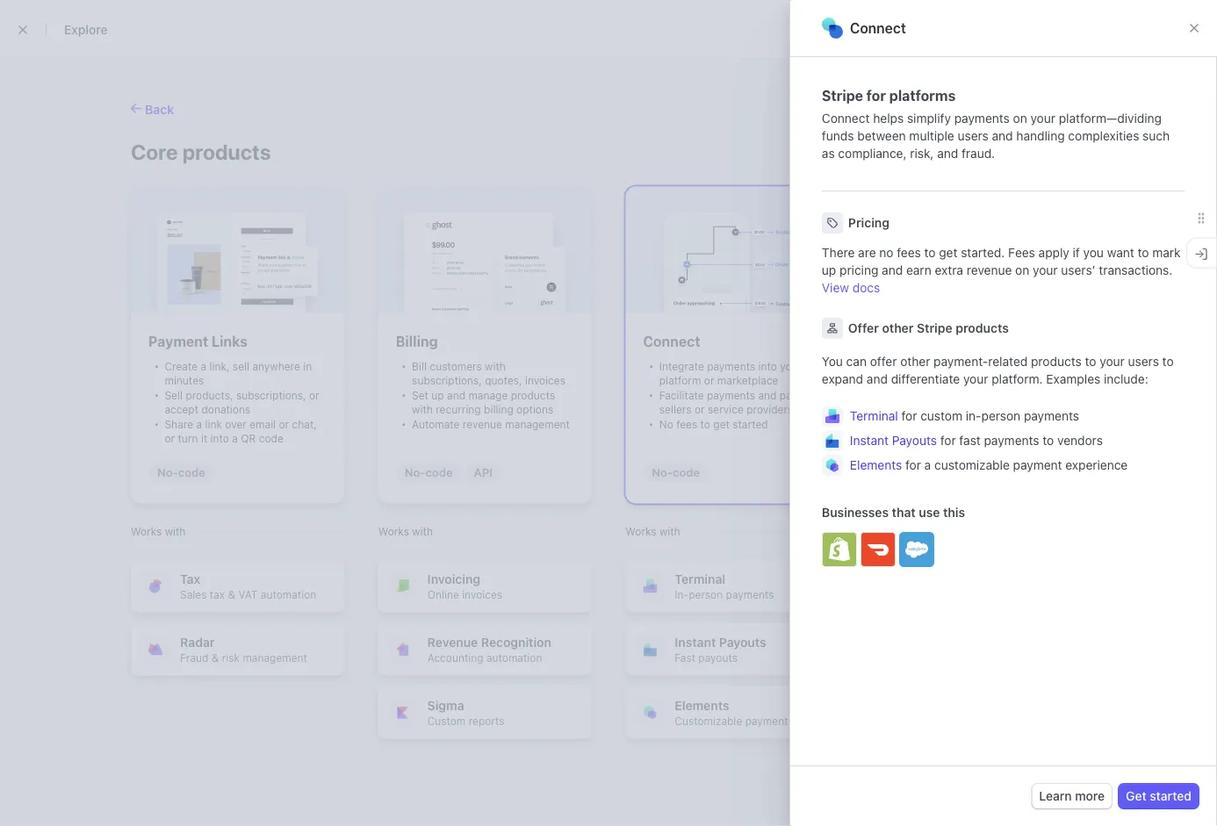 Task type: describe. For each thing, give the bounding box(es) containing it.
facilitate
[[660, 390, 704, 402]]

back button
[[131, 102, 174, 116]]

revenue
[[427, 635, 478, 650]]

works with for billing
[[378, 526, 433, 538]]

are
[[858, 246, 876, 260]]

or left chat,
[[279, 419, 289, 431]]

fees inside there are no fees to get started. fees apply if you want to mark up pricing and earn extra revenue on your users' transactions. view docs
[[897, 246, 921, 260]]

• left create,
[[896, 359, 902, 373]]

instant for instant payouts for fast payments to vendors
[[850, 434, 889, 448]]

learn more
[[1040, 789, 1105, 804]]

with for billing
[[412, 526, 433, 538]]

your down payment-
[[964, 372, 989, 387]]

payments inside terminal in-person payments
[[726, 589, 774, 601]]

minutes
[[165, 375, 204, 387]]

accounting
[[427, 652, 484, 665]]

want
[[1107, 246, 1135, 260]]

users inside you can offer other payment-related products to your users to expand and differentiate your platform. examples include:
[[1128, 354, 1159, 369]]

transactions.
[[1099, 263, 1173, 278]]

elements for elements for a customizable payment experience
[[850, 458, 902, 473]]

out
[[801, 390, 817, 402]]

for left fast
[[941, 434, 956, 448]]

fees inside • integrate payments into your platform or marketplace • facilitate payments and pay out sellers or service providers • no fees to get started
[[677, 419, 698, 431]]

funds
[[822, 129, 854, 143]]

this
[[943, 506, 965, 520]]

businesses that use this
[[822, 506, 965, 520]]

elements customizable payment uis
[[675, 698, 807, 728]]

platform—dividing
[[1059, 111, 1162, 126]]

virtual
[[907, 375, 938, 387]]

online
[[427, 589, 459, 601]]

sell
[[165, 390, 183, 402]]

payment inside the elements customizable payment uis
[[745, 715, 788, 728]]

expense
[[907, 390, 949, 402]]

and up fraud.
[[992, 129, 1013, 143]]

sigma
[[427, 698, 464, 713]]

or down share
[[165, 433, 175, 445]]

vat
[[238, 589, 258, 601]]

set
[[412, 390, 429, 402]]

as
[[822, 146, 835, 161]]

instant payouts for fast payments to vendors
[[850, 434, 1103, 448]]

& inside radar fraud & risk management
[[212, 652, 219, 665]]

if
[[1073, 246, 1080, 260]]

quotes,
[[485, 375, 522, 387]]

a left customizable
[[925, 458, 931, 473]]

payments up 'elements for a customizable payment experience'
[[984, 434, 1040, 448]]

invoicing online invoices
[[427, 572, 503, 601]]

started.
[[961, 246, 1005, 260]]

subscriptions, inside • create a link, sell anywhere in minutes • sell products, subscriptions, or accept donations • share a link over email or chat, or turn it into a qr code
[[236, 390, 306, 402]]

1 horizontal spatial stripe
[[917, 321, 953, 336]]

sales
[[180, 589, 207, 601]]

custom
[[427, 715, 466, 728]]

stripe for platforms connect helps simplify payments on your platform—dividing funds between multiple users and handling  complexities such as compliance, risk, and fraud.
[[822, 87, 1170, 161]]

payouts for payouts
[[719, 635, 767, 650]]

invoices inside invoicing online invoices
[[462, 589, 503, 601]]

payment links
[[148, 333, 248, 350]]

with for connect
[[660, 526, 680, 538]]

revenue for on
[[967, 263, 1012, 278]]

works with for payment links
[[131, 526, 186, 538]]

1 horizontal spatial payment
[[1013, 458, 1063, 473]]

get
[[1126, 789, 1147, 804]]

2 no- from the left
[[405, 466, 426, 479]]

donations
[[202, 404, 251, 416]]

your inside the stripe for platforms connect helps simplify payments on your platform—dividing funds between multiple users and handling  complexities such as compliance, risk, and fraud.
[[1031, 111, 1056, 126]]

fees
[[1009, 246, 1036, 260]]

other inside you can offer other payment-related products to your users to expand and differentiate your platform. examples include:
[[901, 354, 931, 369]]

code down no on the bottom right
[[673, 466, 700, 479]]

include:
[[1104, 372, 1149, 387]]

• left share
[[154, 417, 159, 431]]

turn
[[178, 433, 198, 445]]

tax sales tax & vat automation
[[180, 572, 316, 601]]

sell
[[233, 361, 250, 373]]

elements for a customizable payment experience
[[850, 458, 1128, 473]]

risk,
[[910, 146, 934, 161]]

to inside • integrate payments into your platform or marketplace • facilitate payments and pay out sellers or service providers • no fees to get started
[[701, 419, 711, 431]]

and inside you can offer other payment-related products to your users to expand and differentiate your platform. examples include:
[[867, 372, 888, 387]]

products inside • bill customers with subscriptions, quotes, invoices • set up and manage products with recurring billing options • automate revenue management
[[511, 390, 555, 402]]

• create, manage, and distribute virtual and physical cards expense management • order fulfillment
[[896, 359, 1060, 417]]

works with for connect
[[626, 526, 680, 538]]

products up payment-
[[956, 321, 1009, 336]]

over
[[225, 419, 247, 431]]

issuing image image
[[873, 187, 1087, 313]]

your up include:
[[1100, 354, 1125, 369]]

treasury
[[922, 572, 974, 586]]

code down turn
[[178, 466, 205, 479]]

up inside • bill customers with subscriptions, quotes, invoices • set up and manage products with recurring billing options • automate revenue management
[[432, 390, 444, 402]]

payments inside the stripe for platforms connect helps simplify payments on your platform—dividing funds between multiple users and handling  complexities such as compliance, risk, and fraud.
[[955, 111, 1010, 126]]

with for payment links
[[165, 526, 186, 538]]

link,
[[209, 361, 230, 373]]

marketplace
[[718, 375, 779, 387]]

platform
[[660, 375, 701, 387]]

terminal for for
[[850, 409, 898, 423]]

subscriptions image image
[[378, 187, 592, 313]]

no- for payment links
[[157, 466, 178, 479]]

compliance,
[[838, 146, 907, 161]]

on inside there are no fees to get started. fees apply if you want to mark up pricing and earn extra revenue on your users' transactions. view docs
[[1016, 263, 1030, 278]]

share
[[165, 419, 193, 431]]

get inside • integrate payments into your platform or marketplace • facilitate payments and pay out sellers or service providers • no fees to get started
[[714, 419, 730, 431]]

or down in
[[309, 390, 319, 402]]

products,
[[186, 390, 233, 402]]

tax
[[180, 572, 200, 586]]

physical
[[962, 375, 1003, 387]]

apply
[[1039, 246, 1070, 260]]

there are no fees to get started. fees apply if you want to mark up pricing and earn extra revenue on your users' transactions. view docs
[[822, 246, 1181, 295]]

with down the set
[[412, 404, 433, 416]]

accept
[[165, 404, 199, 416]]

works for connect
[[626, 526, 657, 538]]

sigma custom reports
[[427, 698, 505, 728]]

differentiate
[[891, 372, 960, 387]]

recurring
[[436, 404, 481, 416]]

automation inside revenue recognition accounting automation
[[487, 652, 542, 665]]

• left create
[[154, 359, 159, 373]]

works with for issuing
[[873, 526, 928, 538]]

0 vertical spatial connect
[[850, 20, 906, 36]]

get started
[[1126, 789, 1192, 804]]

and up physical
[[992, 361, 1010, 373]]

your inside there are no fees to get started. fees apply if you want to mark up pricing and earn extra revenue on your users' transactions. view docs
[[1033, 263, 1058, 278]]

started inside • integrate payments into your platform or marketplace • facilitate payments and pay out sellers or service providers • no fees to get started
[[733, 419, 768, 431]]

• create a link, sell anywhere in minutes • sell products, subscriptions, or accept donations • share a link over email or chat, or turn it into a qr code
[[154, 359, 319, 445]]

revenue for management
[[463, 419, 502, 431]]

on inside the stripe for platforms connect helps simplify payments on your platform—dividing funds between multiple users and handling  complexities such as compliance, risk, and fraud.
[[1013, 111, 1028, 126]]

subscriptions, inside • bill customers with subscriptions, quotes, invoices • set up and manage products with recurring billing options • automate revenue management
[[412, 375, 482, 387]]

or down facilitate on the right
[[695, 404, 705, 416]]

fraud
[[180, 652, 209, 665]]

order
[[907, 405, 935, 417]]

payments up service
[[707, 390, 756, 402]]

or right the platform
[[704, 375, 715, 387]]

pricing
[[848, 216, 890, 230]]

a left the qr
[[232, 433, 238, 445]]

use
[[919, 506, 940, 520]]

works for payment links
[[131, 526, 162, 538]]

for for a
[[906, 458, 921, 473]]

in-
[[966, 409, 982, 423]]

up inside there are no fees to get started. fees apply if you want to mark up pricing and earn extra revenue on your users' transactions. view docs
[[822, 263, 837, 278]]

person inside terminal in-person payments
[[689, 589, 723, 601]]

examples
[[1047, 372, 1101, 387]]

options
[[517, 404, 554, 416]]

risk
[[222, 652, 240, 665]]

treasury button
[[873, 560, 1087, 613]]

with for issuing
[[907, 526, 928, 538]]

view
[[822, 281, 849, 295]]

and inside • integrate payments into your platform or marketplace • facilitate payments and pay out sellers or service providers • no fees to get started
[[758, 390, 777, 402]]

• left bill
[[401, 359, 407, 373]]

that
[[892, 506, 916, 520]]

no
[[660, 419, 674, 431]]

core products
[[131, 139, 271, 164]]

businesses
[[822, 506, 889, 520]]



Task type: locate. For each thing, give the bounding box(es) containing it.
1 api from the left
[[474, 466, 493, 479]]

for up that
[[906, 458, 921, 473]]

1 horizontal spatial instant
[[850, 434, 889, 448]]

management down physical
[[952, 390, 1016, 402]]

issuing
[[891, 333, 940, 350]]

terminal for custom in-person payments
[[850, 409, 1080, 423]]

simplify
[[907, 111, 951, 126]]

0 horizontal spatial started
[[733, 419, 768, 431]]

products right "core"
[[182, 139, 271, 164]]

links
[[212, 333, 248, 350]]

0 horizontal spatial no-
[[157, 466, 178, 479]]

1 horizontal spatial payouts
[[892, 434, 937, 448]]

0 vertical spatial payouts
[[892, 434, 937, 448]]

billing
[[484, 404, 514, 416]]

stripe up funds
[[822, 87, 863, 104]]

payouts up payouts
[[719, 635, 767, 650]]

customers
[[430, 361, 482, 373]]

no- down automate
[[405, 466, 426, 479]]

0 horizontal spatial payouts
[[719, 635, 767, 650]]

0 horizontal spatial terminal
[[675, 572, 726, 586]]

no-code for connect
[[652, 466, 700, 479]]

1 vertical spatial management
[[505, 419, 570, 431]]

• bill customers with subscriptions, quotes, invoices • set up and manage products with recurring billing options • automate revenue management
[[401, 359, 570, 431]]

earn
[[907, 263, 932, 278]]

products up examples
[[1031, 354, 1082, 369]]

integrate
[[660, 361, 704, 373]]

into inside • integrate payments into your platform or marketplace • facilitate payments and pay out sellers or service providers • no fees to get started
[[759, 361, 777, 373]]

no-
[[157, 466, 178, 479], [405, 466, 426, 479], [652, 466, 673, 479]]

radar fraud & risk management
[[180, 635, 307, 665]]

0 vertical spatial revenue
[[967, 263, 1012, 278]]

1 horizontal spatial elements
[[850, 458, 902, 473]]

2 api from the left
[[899, 466, 918, 479]]

0 vertical spatial get
[[939, 246, 958, 260]]

2 horizontal spatial management
[[952, 390, 1016, 402]]

fast
[[960, 434, 981, 448]]

1 vertical spatial started
[[1150, 789, 1192, 804]]

person
[[982, 409, 1021, 423], [689, 589, 723, 601]]

or
[[704, 375, 715, 387], [309, 390, 319, 402], [695, 404, 705, 416], [279, 419, 289, 431], [165, 433, 175, 445]]

a
[[201, 361, 206, 373], [196, 419, 202, 431], [232, 433, 238, 445], [925, 458, 931, 473]]

1 vertical spatial into
[[210, 433, 229, 445]]

into up marketplace
[[759, 361, 777, 373]]

for for custom
[[902, 409, 917, 423]]

connect up platforms
[[850, 20, 906, 36]]

0 vertical spatial stripe
[[822, 87, 863, 104]]

core
[[131, 139, 178, 164]]

0 horizontal spatial person
[[689, 589, 723, 601]]

with up in-
[[660, 526, 680, 538]]

fees up earn
[[897, 246, 921, 260]]

tax
[[210, 589, 225, 601]]

with up quotes,
[[485, 361, 506, 373]]

1 vertical spatial payment
[[745, 715, 788, 728]]

0 vertical spatial elements
[[850, 458, 902, 473]]

0 horizontal spatial payment
[[745, 715, 788, 728]]

and inside there are no fees to get started. fees apply if you want to mark up pricing and earn extra revenue on your users' transactions. view docs
[[882, 263, 903, 278]]

1 works from the left
[[131, 526, 162, 538]]

0 vertical spatial up
[[822, 263, 837, 278]]

get inside there are no fees to get started. fees apply if you want to mark up pricing and earn extra revenue on your users' transactions. view docs
[[939, 246, 958, 260]]

works for billing
[[378, 526, 409, 538]]

0 horizontal spatial fees
[[677, 419, 698, 431]]

code down automate
[[426, 466, 453, 479]]

link
[[205, 419, 222, 431]]

payouts for fast
[[892, 434, 937, 448]]

0 horizontal spatial instant
[[675, 635, 716, 650]]

3 no-code from the left
[[652, 466, 700, 479]]

for inside the stripe for platforms connect helps simplify payments on your platform—dividing funds between multiple users and handling  complexities such as compliance, risk, and fraud.
[[867, 87, 886, 104]]

0 vertical spatial subscriptions,
[[412, 375, 482, 387]]

• left "integrate"
[[649, 359, 654, 373]]

automation
[[261, 589, 316, 601], [487, 652, 542, 665]]

payments up fraud.
[[955, 111, 1010, 126]]

and down no
[[882, 263, 903, 278]]

1 horizontal spatial revenue
[[967, 263, 1012, 278]]

explore
[[64, 22, 108, 37]]

0 vertical spatial &
[[228, 589, 235, 601]]

0 vertical spatial on
[[1013, 111, 1028, 126]]

2 vertical spatial management
[[243, 652, 307, 665]]

no-code for payment links
[[157, 466, 205, 479]]

on down fees
[[1016, 263, 1030, 278]]

• left order
[[896, 403, 902, 417]]

2 no-code from the left
[[405, 466, 453, 479]]

it
[[201, 433, 208, 445]]

helps
[[873, 111, 904, 126]]

0 vertical spatial fees
[[897, 246, 921, 260]]

1 vertical spatial other
[[901, 354, 931, 369]]

1 vertical spatial get
[[714, 419, 730, 431]]

1 vertical spatial users
[[1128, 354, 1159, 369]]

and down offer
[[867, 372, 888, 387]]

offer other stripe products
[[848, 321, 1009, 336]]

for down expense
[[902, 409, 917, 423]]

and inside • bill customers with subscriptions, quotes, invoices • set up and manage products with recurring billing options • automate revenue management
[[447, 390, 466, 402]]

code down email
[[259, 433, 284, 445]]

service
[[708, 404, 744, 416]]

& inside tax sales tax & vat automation
[[228, 589, 235, 601]]

revenue
[[967, 263, 1012, 278], [463, 419, 502, 431]]

works
[[131, 526, 162, 538], [378, 526, 409, 538], [626, 526, 657, 538], [873, 526, 904, 538]]

stripe up create,
[[917, 321, 953, 336]]

1 horizontal spatial into
[[759, 361, 777, 373]]

instant inside 'instant payouts fast payouts'
[[675, 635, 716, 650]]

payment
[[148, 333, 208, 350]]

instant up 'fast'
[[675, 635, 716, 650]]

person up instant payouts for fast payments to vendors
[[982, 409, 1021, 423]]

connect inside the stripe for platforms connect helps simplify payments on your platform—dividing funds between multiple users and handling  complexities such as compliance, risk, and fraud.
[[822, 111, 870, 126]]

connect image image
[[626, 187, 839, 313]]

revenue inside • bill customers with subscriptions, quotes, invoices • set up and manage products with recurring billing options • automate revenue management
[[463, 419, 502, 431]]

0 horizontal spatial users
[[958, 129, 989, 143]]

revenue inside there are no fees to get started. fees apply if you want to mark up pricing and earn extra revenue on your users' transactions. view docs
[[967, 263, 1012, 278]]

works with up tax
[[131, 526, 186, 538]]

terminal for in-
[[675, 572, 726, 586]]

1 horizontal spatial no-
[[405, 466, 426, 479]]

terminal left order
[[850, 409, 898, 423]]

0 horizontal spatial &
[[212, 652, 219, 665]]

0 horizontal spatial no-code
[[157, 466, 205, 479]]

1 horizontal spatial &
[[228, 589, 235, 601]]

instant for instant payouts fast payouts
[[675, 635, 716, 650]]

0 horizontal spatial up
[[432, 390, 444, 402]]

your down apply
[[1033, 263, 1058, 278]]

works with up invoicing
[[378, 526, 433, 538]]

• left the set
[[401, 388, 407, 402]]

platforms
[[890, 87, 956, 104]]

works with
[[131, 526, 186, 538], [378, 526, 433, 538], [626, 526, 680, 538], [873, 526, 928, 538]]

into inside • create a link, sell anywhere in minutes • sell products, subscriptions, or accept donations • share a link over email or chat, or turn it into a qr code
[[210, 433, 229, 445]]

1 horizontal spatial get
[[939, 246, 958, 260]]

your up pay
[[780, 361, 802, 373]]

paymentlinks image image
[[131, 187, 344, 313]]

0 horizontal spatial revenue
[[463, 419, 502, 431]]

0 horizontal spatial elements
[[675, 698, 730, 713]]

1 vertical spatial fees
[[677, 419, 698, 431]]

• left automate
[[401, 417, 407, 431]]

0 horizontal spatial api
[[474, 466, 493, 479]]

no-code down automate
[[405, 466, 453, 479]]

0 horizontal spatial stripe
[[822, 87, 863, 104]]

• left facilitate on the right
[[649, 388, 654, 402]]

0 vertical spatial person
[[982, 409, 1021, 423]]

2 horizontal spatial no-
[[652, 466, 673, 479]]

0 vertical spatial into
[[759, 361, 777, 373]]

other right offer
[[882, 321, 914, 336]]

2 works with from the left
[[378, 526, 433, 538]]

your inside • integrate payments into your platform or marketplace • facilitate payments and pay out sellers or service providers • no fees to get started
[[780, 361, 802, 373]]

complexities
[[1069, 129, 1140, 143]]

subscriptions, down customers
[[412, 375, 482, 387]]

fees down sellers
[[677, 419, 698, 431]]

into down link
[[210, 433, 229, 445]]

users'
[[1061, 263, 1096, 278]]

payouts inside 'instant payouts fast payouts'
[[719, 635, 767, 650]]

payment left uis
[[745, 715, 788, 728]]

create
[[165, 361, 198, 373]]

view docs link
[[822, 281, 880, 295]]

1 vertical spatial person
[[689, 589, 723, 601]]

elements
[[850, 458, 902, 473], [675, 698, 730, 713]]

to
[[925, 246, 936, 260], [1138, 246, 1149, 260], [1085, 354, 1097, 369], [1163, 354, 1174, 369], [701, 419, 711, 431], [1043, 434, 1054, 448]]

terminal inside terminal in-person payments
[[675, 572, 726, 586]]

0 vertical spatial payment
[[1013, 458, 1063, 473]]

automation right the vat
[[261, 589, 316, 601]]

payouts
[[699, 652, 738, 665]]

automation down recognition
[[487, 652, 542, 665]]

works for issuing
[[873, 526, 904, 538]]

payments up marketplace
[[707, 361, 756, 373]]

0 vertical spatial invoices
[[525, 375, 566, 387]]

1 vertical spatial up
[[432, 390, 444, 402]]

for for platforms
[[867, 87, 886, 104]]

automate
[[412, 419, 460, 431]]

revenue down billing
[[463, 419, 502, 431]]

revenue recognition accounting automation
[[427, 635, 552, 665]]

0 vertical spatial automation
[[261, 589, 316, 601]]

with down use
[[907, 526, 928, 538]]

0 horizontal spatial management
[[243, 652, 307, 665]]

users up fraud.
[[958, 129, 989, 143]]

payment down vendors
[[1013, 458, 1063, 473]]

• left no on the bottom right
[[649, 417, 654, 431]]

manage
[[469, 390, 508, 402]]

get
[[939, 246, 958, 260], [714, 419, 730, 431]]

back
[[145, 102, 174, 116]]

get down service
[[714, 419, 730, 431]]

with up invoicing
[[412, 526, 433, 538]]

more
[[1075, 789, 1105, 804]]

& left risk
[[212, 652, 219, 665]]

other up the virtual
[[901, 354, 931, 369]]

and down payment-
[[941, 375, 959, 387]]

1 vertical spatial revenue
[[463, 419, 502, 431]]

1 vertical spatial connect
[[822, 111, 870, 126]]

stripe inside the stripe for platforms connect helps simplify payments on your platform—dividing funds between multiple users and handling  complexities such as compliance, risk, and fraud.
[[822, 87, 863, 104]]

instant
[[850, 434, 889, 448], [675, 635, 716, 650]]

1 horizontal spatial fees
[[897, 246, 921, 260]]

custom
[[921, 409, 963, 423]]

connect up funds
[[822, 111, 870, 126]]

and up providers
[[758, 390, 777, 402]]

1 vertical spatial subscriptions,
[[236, 390, 306, 402]]

fraud.
[[962, 146, 995, 161]]

get up extra
[[939, 246, 958, 260]]

0 vertical spatial terminal
[[850, 409, 898, 423]]

0 horizontal spatial get
[[714, 419, 730, 431]]

subscriptions, down anywhere in the left top of the page
[[236, 390, 306, 402]]

code inside • create a link, sell anywhere in minutes • sell products, subscriptions, or accept donations • share a link over email or chat, or turn it into a qr code
[[259, 433, 284, 445]]

no-code down turn
[[157, 466, 205, 479]]

payments up 'instant payouts fast payouts'
[[726, 589, 774, 601]]

instant down expand
[[850, 434, 889, 448]]

automation inside tax sales tax & vat automation
[[261, 589, 316, 601]]

instant payouts fast payouts
[[675, 635, 767, 665]]

0 vertical spatial users
[[958, 129, 989, 143]]

1 vertical spatial payouts
[[719, 635, 767, 650]]

a left link, at the left top of page
[[201, 361, 206, 373]]

no- for connect
[[652, 466, 673, 479]]

into
[[759, 361, 777, 373], [210, 433, 229, 445]]

up up view
[[822, 263, 837, 278]]

started
[[733, 419, 768, 431], [1150, 789, 1192, 804]]

1 horizontal spatial no-code
[[405, 466, 453, 479]]

4 works with from the left
[[873, 526, 928, 538]]

api down billing
[[474, 466, 493, 479]]

1 vertical spatial automation
[[487, 652, 542, 665]]

0 horizontal spatial automation
[[261, 589, 316, 601]]

payments up vendors
[[1024, 409, 1080, 423]]

invoices inside • bill customers with subscriptions, quotes, invoices • set up and manage products with recurring billing options • automate revenue management
[[525, 375, 566, 387]]

connect
[[850, 20, 906, 36], [822, 111, 870, 126], [643, 333, 701, 350]]

for up helps at the right
[[867, 87, 886, 104]]

and
[[992, 129, 1013, 143], [937, 146, 959, 161], [882, 263, 903, 278], [992, 361, 1010, 373], [867, 372, 888, 387], [941, 375, 959, 387], [447, 390, 466, 402], [758, 390, 777, 402]]

2 works from the left
[[378, 526, 409, 538]]

experience
[[1066, 458, 1128, 473]]

terminal in-person payments
[[675, 572, 774, 601]]

users up include:
[[1128, 354, 1159, 369]]

handling
[[1017, 129, 1065, 143]]

management inside radar fraud & risk management
[[243, 652, 307, 665]]

with
[[485, 361, 506, 373], [412, 404, 433, 416], [165, 526, 186, 538], [412, 526, 433, 538], [660, 526, 680, 538], [907, 526, 928, 538]]

management inside • bill customers with subscriptions, quotes, invoices • set up and manage products with recurring billing options • automate revenue management
[[505, 419, 570, 431]]

1 vertical spatial elements
[[675, 698, 730, 713]]

extra
[[935, 263, 964, 278]]

1 vertical spatial instant
[[675, 635, 716, 650]]

no-code down no on the bottom right
[[652, 466, 700, 479]]

4 works from the left
[[873, 526, 904, 538]]

0 vertical spatial other
[[882, 321, 914, 336]]

1 horizontal spatial started
[[1150, 789, 1192, 804]]

and up recurring
[[447, 390, 466, 402]]

a left link
[[196, 419, 202, 431]]

management right risk
[[243, 652, 307, 665]]

1 horizontal spatial invoices
[[525, 375, 566, 387]]

0 horizontal spatial subscriptions,
[[236, 390, 306, 402]]

person up 'instant payouts fast payouts'
[[689, 589, 723, 601]]

0 horizontal spatial into
[[210, 433, 229, 445]]

1 vertical spatial on
[[1016, 263, 1030, 278]]

pay
[[780, 390, 798, 402]]

1 vertical spatial &
[[212, 652, 219, 665]]

1 horizontal spatial terminal
[[850, 409, 898, 423]]

payouts down order
[[892, 434, 937, 448]]

can
[[847, 354, 867, 369]]

email
[[250, 419, 276, 431]]

payments
[[955, 111, 1010, 126], [707, 361, 756, 373], [707, 390, 756, 402], [1024, 409, 1080, 423], [984, 434, 1040, 448], [726, 589, 774, 601]]

no- down turn
[[157, 466, 178, 479]]

3 no- from the left
[[652, 466, 673, 479]]

chat,
[[292, 419, 317, 431]]

payment-
[[934, 354, 989, 369]]

no- down no on the bottom right
[[652, 466, 673, 479]]

1 horizontal spatial api
[[899, 466, 918, 479]]

you can offer other payment-related products to your users to expand and differentiate your platform. examples include:
[[822, 354, 1174, 387]]

anywhere
[[252, 361, 300, 373]]

1 horizontal spatial automation
[[487, 652, 542, 665]]

invoices up options
[[525, 375, 566, 387]]

0 vertical spatial management
[[952, 390, 1016, 402]]

1 no- from the left
[[157, 466, 178, 479]]

1 no-code from the left
[[157, 466, 205, 479]]

products
[[182, 139, 271, 164], [956, 321, 1009, 336], [1031, 354, 1082, 369], [511, 390, 555, 402]]

started down providers
[[733, 419, 768, 431]]

1 vertical spatial stripe
[[917, 321, 953, 336]]

between
[[858, 129, 906, 143]]

no-code
[[157, 466, 205, 479], [405, 466, 453, 479], [652, 466, 700, 479]]

products inside you can offer other payment-related products to your users to expand and differentiate your platform. examples include:
[[1031, 354, 1082, 369]]

revenue down started.
[[967, 263, 1012, 278]]

terminal up in-
[[675, 572, 726, 586]]

1 horizontal spatial subscriptions,
[[412, 375, 482, 387]]

invoices down invoicing
[[462, 589, 503, 601]]

works with up in-
[[626, 526, 680, 538]]

elements for elements customizable payment uis
[[675, 698, 730, 713]]

0 vertical spatial started
[[733, 419, 768, 431]]

2 horizontal spatial no-code
[[652, 466, 700, 479]]

elements up customizable
[[675, 698, 730, 713]]

works with down that
[[873, 526, 928, 538]]

expand
[[822, 372, 864, 387]]

you
[[1084, 246, 1104, 260]]

platform.
[[992, 372, 1043, 387]]

distribute
[[1013, 361, 1060, 373]]

1 horizontal spatial up
[[822, 263, 837, 278]]

there
[[822, 246, 855, 260]]

management inside • create, manage, and distribute virtual and physical cards expense management • order fulfillment
[[952, 390, 1016, 402]]

learn more link
[[1032, 784, 1112, 809]]

cards
[[1006, 375, 1033, 387]]

uis
[[791, 715, 807, 728]]

3 works with from the left
[[626, 526, 680, 538]]

with up tax
[[165, 526, 186, 538]]

up right the set
[[432, 390, 444, 402]]

api
[[474, 466, 493, 479], [899, 466, 918, 479]]

1 horizontal spatial users
[[1128, 354, 1159, 369]]

1 horizontal spatial management
[[505, 419, 570, 431]]

2 vertical spatial connect
[[643, 333, 701, 350]]

related
[[989, 354, 1028, 369]]

qr
[[241, 433, 256, 445]]

&
[[228, 589, 235, 601], [212, 652, 219, 665]]

elements inside the elements customizable payment uis
[[675, 698, 730, 713]]

1 vertical spatial invoices
[[462, 589, 503, 601]]

users inside the stripe for platforms connect helps simplify payments on your platform—dividing funds between multiple users and handling  complexities such as compliance, risk, and fraud.
[[958, 129, 989, 143]]

• left sell
[[154, 388, 159, 402]]

0 vertical spatial instant
[[850, 434, 889, 448]]

and down multiple
[[937, 146, 959, 161]]

1 horizontal spatial person
[[982, 409, 1021, 423]]

3 works from the left
[[626, 526, 657, 538]]

0 horizontal spatial invoices
[[462, 589, 503, 601]]

1 works with from the left
[[131, 526, 186, 538]]

1 vertical spatial terminal
[[675, 572, 726, 586]]



Task type: vqa. For each thing, say whether or not it's contained in the screenshot.
'Get started' link
yes



